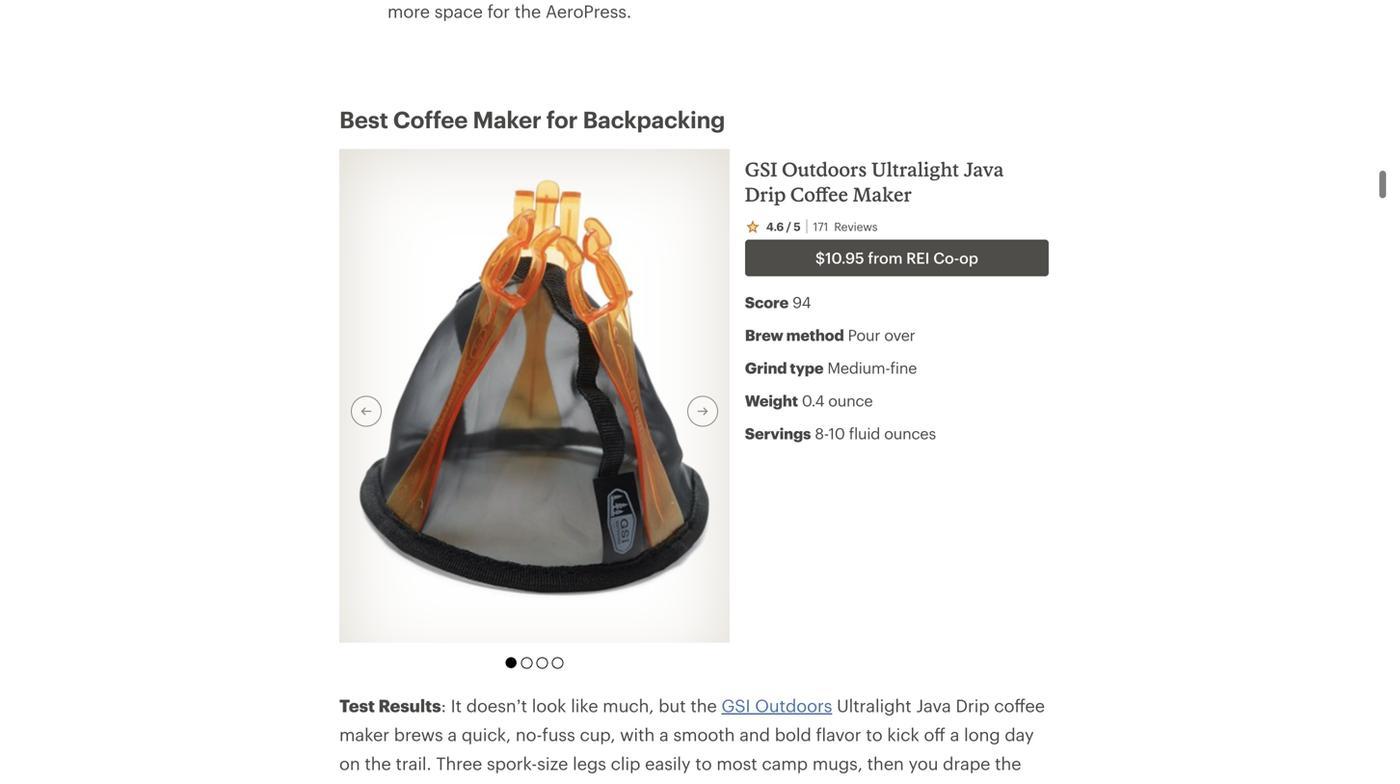 Task type: describe. For each thing, give the bounding box(es) containing it.
smooth
[[674, 726, 735, 746]]

for
[[547, 108, 578, 135]]

10
[[829, 426, 846, 444]]

1 vertical spatial gsi
[[722, 697, 751, 718]]

0 horizontal spatial coffee
[[393, 108, 468, 135]]

you
[[909, 755, 939, 775]]

coffee inside gsi outdoors ultralight java drip coffee maker
[[791, 185, 849, 208]]

ounces
[[885, 426, 937, 444]]

0 horizontal spatial and
[[613, 784, 643, 784]]

1 horizontal spatial and
[[740, 726, 771, 746]]

camp
[[762, 755, 808, 775]]

coffee
[[995, 697, 1046, 718]]

best coffee maker for backpacking
[[340, 108, 726, 135]]

brews
[[394, 726, 443, 746]]

ultralight inside ultralight java drip coffee maker brews a quick, no-fuss cup, with a smooth and bold flavor to kick off a long day on the trail. three spork-size legs clip easily to most camp mugs, then you drape the handkerchief-size pour-over filter and you're in business. "it's fantastically easy to us
[[837, 697, 912, 718]]

0 horizontal spatial to
[[696, 755, 712, 775]]

2 a from the left
[[660, 726, 669, 746]]

$10.95
[[816, 251, 865, 269]]

gsi outdoors ultralight java drip coffee maker
[[745, 160, 1005, 208]]

2 horizontal spatial the
[[996, 755, 1022, 775]]

ultralight java drip coffee maker image
[[356, 182, 714, 606]]

171 reviews
[[814, 222, 878, 236]]

but
[[659, 697, 686, 718]]

0 horizontal spatial the
[[365, 755, 391, 775]]

test results : it doesn't look like much, but the gsi outdoors
[[340, 697, 833, 718]]

maker
[[340, 726, 390, 746]]

look
[[532, 697, 567, 718]]

filter
[[571, 784, 608, 784]]

drip inside gsi outdoors ultralight java drip coffee maker
[[745, 185, 786, 208]]

weight 0.4 ounce
[[745, 394, 873, 412]]

2 horizontal spatial to
[[983, 784, 999, 784]]

mugs,
[[813, 755, 863, 775]]

backpacking
[[583, 108, 726, 135]]

0.4
[[802, 394, 825, 412]]

most
[[717, 755, 758, 775]]

you're
[[648, 784, 699, 784]]

0 horizontal spatial maker
[[473, 108, 542, 135]]

on
[[340, 755, 360, 775]]

brew
[[745, 328, 784, 346]]

medium-
[[828, 361, 891, 379]]

drip inside ultralight java drip coffee maker brews a quick, no-fuss cup, with a smooth and bold flavor to kick off a long day on the trail. three spork-size legs clip easily to most camp mugs, then you drape the handkerchief-size pour-over filter and you're in business. "it's fantastically easy to us
[[956, 697, 990, 718]]

"it's
[[803, 784, 835, 784]]

over inside ultralight java drip coffee maker brews a quick, no-fuss cup, with a smooth and bold flavor to kick off a long day on the trail. three spork-size legs clip easily to most camp mugs, then you drape the handkerchief-size pour-over filter and you're in business. "it's fantastically easy to us
[[531, 784, 566, 784]]

1 a from the left
[[448, 726, 457, 746]]

legs
[[573, 755, 607, 775]]

long
[[965, 726, 1001, 746]]

then
[[868, 755, 905, 775]]

outdoors inside gsi outdoors ultralight java drip coffee maker
[[782, 160, 867, 182]]

day
[[1005, 726, 1035, 746]]

8-
[[815, 426, 829, 444]]

type
[[790, 361, 824, 379]]

next image image
[[695, 406, 711, 421]]

reviews
[[835, 222, 878, 236]]

easily
[[645, 755, 691, 775]]

3 a from the left
[[951, 726, 960, 746]]

gsi outdoors link
[[722, 697, 833, 718]]

0 vertical spatial to
[[866, 726, 883, 746]]

clip
[[611, 755, 641, 775]]

171
[[814, 222, 829, 236]]



Task type: vqa. For each thing, say whether or not it's contained in the screenshot.
bottommost Patagonia
no



Task type: locate. For each thing, give the bounding box(es) containing it.
grind type medium-fine
[[745, 361, 917, 379]]

off
[[925, 726, 946, 746]]

0 vertical spatial maker
[[473, 108, 542, 135]]

over down spork-
[[531, 784, 566, 784]]

1 horizontal spatial the
[[691, 697, 717, 718]]

handkerchief-
[[340, 784, 451, 784]]

servings
[[745, 426, 811, 444]]

three
[[436, 755, 482, 775]]

2 horizontal spatial a
[[951, 726, 960, 746]]

doesn't
[[467, 697, 528, 718]]

ultralight up kick
[[837, 697, 912, 718]]

outdoors up 171
[[782, 160, 867, 182]]

fuss
[[543, 726, 576, 746]]

size down three
[[451, 784, 482, 784]]

a
[[448, 726, 457, 746], [660, 726, 669, 746], [951, 726, 960, 746]]

outdoors
[[782, 160, 867, 182], [756, 697, 833, 718]]

1 horizontal spatial coffee
[[791, 185, 849, 208]]

1 vertical spatial and
[[613, 784, 643, 784]]

a right with
[[660, 726, 669, 746]]

spork-
[[487, 755, 538, 775]]

gsi up 4.6 at the right top of page
[[745, 160, 778, 182]]

it
[[451, 697, 462, 718]]

1 horizontal spatial to
[[866, 726, 883, 746]]

over
[[885, 328, 916, 346], [531, 784, 566, 784]]

1 horizontal spatial a
[[660, 726, 669, 746]]

1 vertical spatial java
[[917, 697, 952, 718]]

fantastically
[[839, 784, 937, 784]]

1 vertical spatial maker
[[853, 185, 912, 208]]

1 vertical spatial coffee
[[791, 185, 849, 208]]

with
[[620, 726, 655, 746]]

method
[[787, 328, 845, 346]]

to down 'drape'
[[983, 784, 999, 784]]

business.
[[723, 784, 798, 784]]

fine
[[891, 361, 917, 379]]

much,
[[603, 697, 654, 718]]

pour-
[[487, 784, 531, 784]]

0 horizontal spatial size
[[451, 784, 482, 784]]

the up smooth on the bottom
[[691, 697, 717, 718]]

to
[[866, 726, 883, 746], [696, 755, 712, 775], [983, 784, 999, 784]]

1 vertical spatial ultralight
[[837, 697, 912, 718]]

0 vertical spatial coffee
[[393, 108, 468, 135]]

gsi up smooth on the bottom
[[722, 697, 751, 718]]

gsi inside gsi outdoors ultralight java drip coffee maker
[[745, 160, 778, 182]]

coffee right best
[[393, 108, 468, 135]]

$10.95 from rei co-op
[[816, 251, 979, 269]]

best
[[340, 108, 388, 135]]

ultralight
[[872, 160, 960, 182], [837, 697, 912, 718]]

previous image image
[[359, 406, 374, 421]]

:
[[441, 697, 446, 718]]

a down it
[[448, 726, 457, 746]]

0 vertical spatial drip
[[745, 185, 786, 208]]

java
[[964, 160, 1005, 182], [917, 697, 952, 718]]

size
[[538, 755, 568, 775], [451, 784, 482, 784]]

in
[[703, 784, 718, 784]]

java up "off"
[[917, 697, 952, 718]]

0 horizontal spatial java
[[917, 697, 952, 718]]

bold
[[775, 726, 812, 746]]

java inside gsi outdoors ultralight java drip coffee maker
[[964, 160, 1005, 182]]

1 vertical spatial to
[[696, 755, 712, 775]]

maker left for
[[473, 108, 542, 135]]

cup,
[[580, 726, 616, 746]]

and up most
[[740, 726, 771, 746]]

maker
[[473, 108, 542, 135], [853, 185, 912, 208]]

op
[[960, 251, 979, 269]]

1 horizontal spatial java
[[964, 160, 1005, 182]]

from
[[868, 251, 903, 269]]

0 vertical spatial over
[[885, 328, 916, 346]]

4.6
[[767, 222, 784, 236]]

maker up the reviews
[[853, 185, 912, 208]]

ultralight up the reviews
[[872, 160, 960, 182]]

1 vertical spatial over
[[531, 784, 566, 784]]

drip up long
[[956, 697, 990, 718]]

kick
[[888, 726, 920, 746]]

0 horizontal spatial over
[[531, 784, 566, 784]]

1 horizontal spatial maker
[[853, 185, 912, 208]]

to up in
[[696, 755, 712, 775]]

the down day
[[996, 755, 1022, 775]]

trail.
[[396, 755, 432, 775]]

to left kick
[[866, 726, 883, 746]]

ounce
[[829, 394, 873, 412]]

co-
[[934, 251, 960, 269]]

the
[[691, 697, 717, 718], [365, 755, 391, 775], [996, 755, 1022, 775]]

easy
[[941, 784, 978, 784]]

1 horizontal spatial size
[[538, 755, 568, 775]]

maker inside gsi outdoors ultralight java drip coffee maker
[[853, 185, 912, 208]]

ultralight inside gsi outdoors ultralight java drip coffee maker
[[872, 160, 960, 182]]

grind
[[745, 361, 787, 379]]

pour
[[848, 328, 881, 346]]

1 vertical spatial size
[[451, 784, 482, 784]]

ultralight java drip coffee maker brews a quick, no-fuss cup, with a smooth and bold flavor to kick off a long day on the trail. three spork-size legs clip easily to most camp mugs, then you drape the handkerchief-size pour-over filter and you're in business. "it's fantastically easy to us
[[340, 697, 1046, 784]]

the up handkerchief-
[[365, 755, 391, 775]]

drape
[[943, 755, 991, 775]]

drip up 4.6 at the right top of page
[[745, 185, 786, 208]]

0 vertical spatial ultralight
[[872, 160, 960, 182]]

test
[[340, 697, 375, 718]]

1 vertical spatial drip
[[956, 697, 990, 718]]

weight
[[745, 394, 798, 412]]

servings 8-10 fluid ounces
[[745, 426, 937, 444]]

gsi
[[745, 160, 778, 182], [722, 697, 751, 718]]

fluid
[[849, 426, 881, 444]]

1 horizontal spatial over
[[885, 328, 916, 346]]

image carousel region
[[340, 151, 730, 676]]

over up fine
[[885, 328, 916, 346]]

0 vertical spatial java
[[964, 160, 1005, 182]]

94
[[793, 295, 811, 313]]

quick,
[[462, 726, 511, 746]]

0 vertical spatial outdoors
[[782, 160, 867, 182]]

java inside ultralight java drip coffee maker brews a quick, no-fuss cup, with a smooth and bold flavor to kick off a long day on the trail. three spork-size legs clip easily to most camp mugs, then you drape the handkerchief-size pour-over filter and you're in business. "it's fantastically easy to us
[[917, 697, 952, 718]]

coffee up 171
[[791, 185, 849, 208]]

0 vertical spatial size
[[538, 755, 568, 775]]

1 vertical spatial outdoors
[[756, 697, 833, 718]]

no-
[[516, 726, 543, 746]]

like
[[571, 697, 599, 718]]

0 vertical spatial and
[[740, 726, 771, 746]]

0 horizontal spatial a
[[448, 726, 457, 746]]

and
[[740, 726, 771, 746], [613, 784, 643, 784]]

drip
[[745, 185, 786, 208], [956, 697, 990, 718]]

0 horizontal spatial drip
[[745, 185, 786, 208]]

score
[[745, 295, 789, 313]]

brew method pour over
[[745, 328, 916, 346]]

1 horizontal spatial drip
[[956, 697, 990, 718]]

rei
[[907, 251, 930, 269]]

$10.95 from rei co-op link
[[745, 242, 1049, 278]]

and down clip
[[613, 784, 643, 784]]

a right "off"
[[951, 726, 960, 746]]

java up 'op'
[[964, 160, 1005, 182]]

coffee
[[393, 108, 468, 135], [791, 185, 849, 208]]

results
[[379, 697, 441, 718]]

outdoors up bold at the bottom right of page
[[756, 697, 833, 718]]

score 94
[[745, 295, 811, 313]]

size down fuss
[[538, 755, 568, 775]]

0 vertical spatial gsi
[[745, 160, 778, 182]]

flavor
[[817, 726, 862, 746]]

2 vertical spatial to
[[983, 784, 999, 784]]



